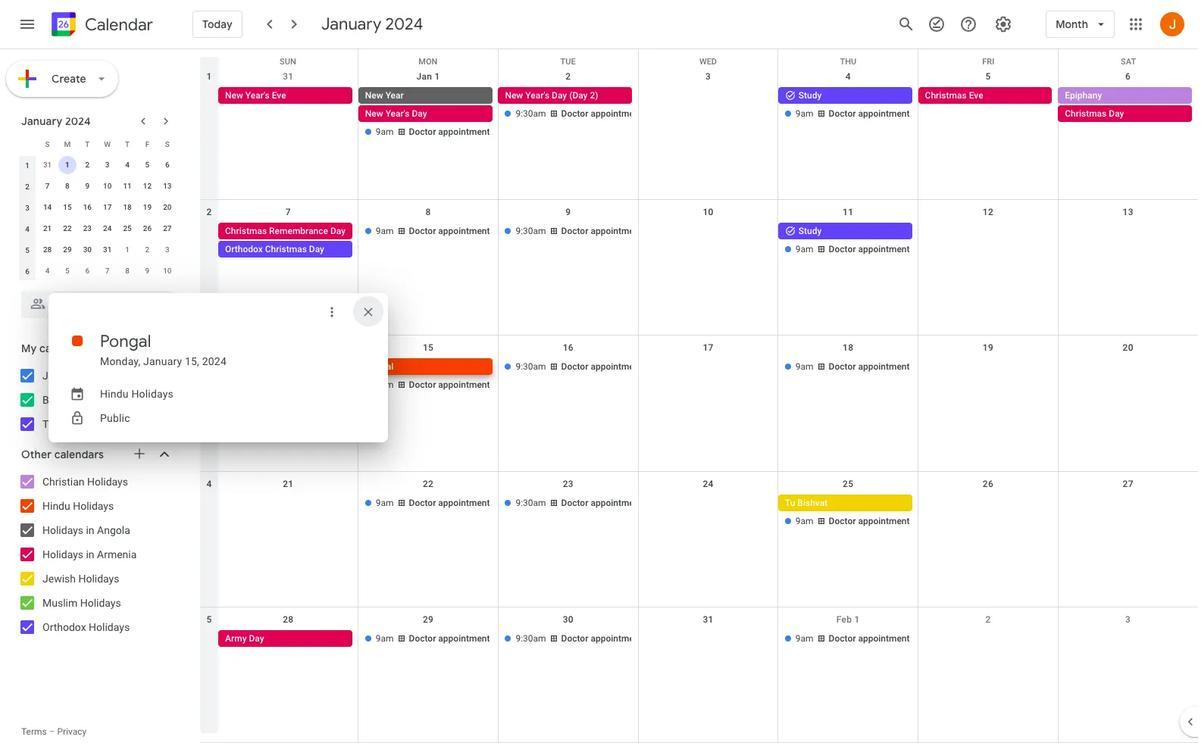 Task type: vqa. For each thing, say whether or not it's contained in the screenshot.


Task type: locate. For each thing, give the bounding box(es) containing it.
10
[[103, 182, 112, 190], [703, 207, 714, 218], [163, 267, 172, 275]]

0 horizontal spatial 25
[[123, 224, 132, 233]]

2024 right 15,
[[202, 355, 227, 367]]

0 horizontal spatial 29
[[63, 246, 72, 254]]

1 horizontal spatial 20
[[1123, 343, 1134, 354]]

0 vertical spatial hindu
[[100, 388, 129, 400]]

1 horizontal spatial 19
[[983, 343, 994, 354]]

1 horizontal spatial t
[[125, 140, 130, 148]]

new
[[225, 90, 243, 101], [365, 90, 383, 101], [505, 90, 523, 101], [365, 108, 383, 119]]

monday,
[[100, 355, 141, 367]]

my
[[21, 342, 37, 356]]

eve down sun
[[272, 90, 286, 101]]

2024 up mon
[[386, 14, 424, 35]]

holidays
[[131, 388, 174, 400], [87, 476, 128, 488], [73, 500, 114, 513], [42, 525, 83, 537], [42, 549, 83, 561], [78, 573, 119, 585], [80, 598, 121, 610], [89, 622, 130, 634]]

orthodox christmas day button
[[218, 241, 352, 258]]

9:30am inside cell
[[516, 108, 546, 119]]

1 horizontal spatial year's
[[386, 108, 410, 119]]

day down "new year" "button"
[[412, 108, 427, 119]]

1 vertical spatial 15
[[423, 343, 434, 354]]

7 left "february 8" element
[[105, 267, 110, 275]]

army day
[[225, 634, 264, 644]]

cell containing new year's day (day 2)
[[498, 87, 643, 142]]

hindu for public
[[100, 388, 129, 400]]

1 left december 31 element
[[25, 161, 30, 169]]

christian holidays
[[42, 476, 128, 488]]

6 left february 4 element at the top left
[[25, 267, 30, 276]]

new inside 'button'
[[225, 90, 243, 101]]

1 horizontal spatial 16
[[563, 343, 574, 354]]

17 element
[[98, 199, 117, 217]]

new left year
[[365, 90, 383, 101]]

calendars inside 'dropdown button'
[[39, 342, 89, 356]]

1 horizontal spatial 28
[[283, 615, 294, 625]]

2 vertical spatial january
[[143, 355, 182, 367]]

2
[[566, 71, 571, 82], [85, 161, 90, 169], [25, 182, 30, 191], [207, 207, 212, 218], [145, 246, 150, 254], [986, 615, 991, 625]]

hindu down christian
[[42, 500, 70, 513]]

22
[[63, 224, 72, 233], [423, 479, 434, 490]]

bishvat
[[798, 498, 828, 509]]

2 eve from the left
[[970, 90, 984, 101]]

4 inside february 4 element
[[45, 267, 50, 275]]

0 horizontal spatial 9
[[85, 182, 90, 190]]

other calendars list
[[3, 470, 188, 640]]

year's inside button
[[526, 90, 550, 101]]

calendars up christian holidays at the left of the page
[[54, 448, 104, 462]]

23
[[83, 224, 92, 233], [563, 479, 574, 490]]

orthodox down christmas remembrance day 'button'
[[225, 244, 263, 255]]

new for new year's day (day 2)
[[505, 90, 523, 101]]

pongal heading
[[100, 331, 151, 352]]

s left m
[[45, 140, 50, 148]]

5 9:30am from the top
[[516, 634, 546, 644]]

holidays down holidays in armenia
[[78, 573, 119, 585]]

0 horizontal spatial january 2024
[[21, 114, 91, 128]]

january 2024
[[321, 14, 424, 35], [21, 114, 91, 128]]

new down today
[[225, 90, 243, 101]]

hindu inside other calendars list
[[42, 500, 70, 513]]

12 element
[[138, 177, 157, 196]]

1 vertical spatial 25
[[843, 479, 854, 490]]

in
[[86, 525, 94, 537], [86, 549, 94, 561]]

2 study button from the top
[[779, 223, 913, 240]]

0 vertical spatial january 2024
[[321, 14, 424, 35]]

pongal inside pongal monday, january 15, 2024
[[100, 331, 151, 352]]

february 10 element
[[158, 262, 177, 281]]

1 vertical spatial study button
[[779, 223, 913, 240]]

0 horizontal spatial orthodox
[[42, 622, 86, 634]]

0 vertical spatial 17
[[103, 203, 112, 212]]

9
[[85, 182, 90, 190], [566, 207, 571, 218], [145, 267, 150, 275]]

7 down december 31 element
[[45, 182, 50, 190]]

24 inside 24 element
[[103, 224, 112, 233]]

1 vertical spatial 21
[[283, 479, 294, 490]]

4
[[846, 71, 851, 82], [125, 161, 130, 169], [25, 225, 30, 233], [45, 267, 50, 275], [207, 479, 212, 490]]

0 vertical spatial 10
[[103, 182, 112, 190]]

8
[[65, 182, 70, 190], [426, 207, 431, 218], [125, 267, 130, 275]]

calendar
[[85, 14, 153, 35]]

january 2024 up mon
[[321, 14, 424, 35]]

eve down fri
[[970, 90, 984, 101]]

7
[[45, 182, 50, 190], [286, 207, 291, 218], [105, 267, 110, 275]]

wed
[[700, 57, 717, 67]]

13
[[163, 182, 172, 190], [1123, 207, 1134, 218]]

1 vertical spatial 8
[[426, 207, 431, 218]]

0 vertical spatial 16
[[83, 203, 92, 212]]

1 vertical spatial 23
[[563, 479, 574, 490]]

19 inside row group
[[143, 203, 152, 212]]

new for new year's eve
[[225, 90, 243, 101]]

tasks
[[42, 419, 70, 431]]

cell
[[358, 87, 499, 142], [498, 87, 643, 142], [639, 87, 779, 142], [779, 87, 919, 142], [1059, 87, 1199, 142], [218, 223, 358, 259], [639, 223, 779, 259], [779, 223, 919, 259], [919, 223, 1059, 259], [358, 359, 499, 395], [639, 359, 779, 395], [218, 495, 358, 531], [639, 495, 779, 531], [779, 495, 919, 531], [1059, 495, 1199, 531], [639, 631, 779, 649], [1059, 631, 1199, 649]]

2024 inside pongal monday, january 15, 2024
[[202, 355, 227, 367]]

column header
[[17, 133, 37, 155]]

7 up christmas remembrance day 'button'
[[286, 207, 291, 218]]

0 horizontal spatial 19
[[143, 203, 152, 212]]

2 in from the top
[[86, 549, 94, 561]]

orthodox down "muslim"
[[42, 622, 86, 634]]

0 horizontal spatial 2024
[[65, 114, 91, 128]]

2 study from the top
[[799, 226, 822, 237]]

26 inside grid
[[983, 479, 994, 490]]

pongal inside button
[[365, 362, 394, 373]]

1 vertical spatial 27
[[1123, 479, 1134, 490]]

6 inside grid
[[1126, 71, 1132, 82]]

0 horizontal spatial 18
[[123, 203, 132, 212]]

18 element
[[118, 199, 137, 217]]

0 vertical spatial january
[[321, 14, 382, 35]]

27 element
[[158, 220, 177, 238]]

11
[[123, 182, 132, 190], [843, 207, 854, 218]]

12 inside january 2024 grid
[[143, 182, 152, 190]]

25 up tu bishvat button
[[843, 479, 854, 490]]

my calendars
[[21, 342, 89, 356]]

0 horizontal spatial 13
[[163, 182, 172, 190]]

february 5 element
[[58, 262, 77, 281]]

terms – privacy
[[21, 727, 87, 738]]

pongal for pongal
[[365, 362, 394, 373]]

christmas
[[926, 90, 967, 101], [1066, 108, 1107, 119], [225, 226, 267, 237], [265, 244, 307, 255]]

day down epiphany button
[[1110, 108, 1125, 119]]

9am
[[796, 108, 814, 119], [376, 127, 394, 137], [376, 226, 394, 237], [796, 244, 814, 255], [796, 362, 814, 373], [376, 380, 394, 391], [376, 498, 394, 509], [796, 516, 814, 527], [376, 634, 394, 644], [796, 634, 814, 644]]

20
[[163, 203, 172, 212], [1123, 343, 1134, 354]]

9:30am for 30
[[516, 634, 546, 644]]

1 horizontal spatial eve
[[970, 90, 984, 101]]

21 inside grid
[[283, 479, 294, 490]]

hindu holidays for holidays in angola
[[42, 500, 114, 513]]

1 vertical spatial pongal
[[365, 362, 394, 373]]

28 up army day button
[[283, 615, 294, 625]]

study for 11
[[799, 226, 822, 237]]

2 vertical spatial 10
[[163, 267, 172, 275]]

0 vertical spatial 26
[[143, 224, 152, 233]]

1 horizontal spatial 24
[[703, 479, 714, 490]]

1 vertical spatial 20
[[1123, 343, 1134, 354]]

january
[[321, 14, 382, 35], [21, 114, 63, 128], [143, 355, 182, 367]]

year's
[[246, 90, 270, 101], [526, 90, 550, 101], [386, 108, 410, 119]]

0 vertical spatial orthodox
[[225, 244, 263, 255]]

1 vertical spatial 11
[[843, 207, 854, 218]]

create
[[52, 72, 86, 86]]

0 horizontal spatial 12
[[143, 182, 152, 190]]

hindu holidays for public
[[100, 388, 174, 400]]

5
[[986, 71, 991, 82], [145, 161, 150, 169], [25, 246, 30, 254], [65, 267, 70, 275], [207, 615, 212, 625]]

11 inside grid
[[843, 207, 854, 218]]

1 vertical spatial hindu
[[42, 500, 70, 513]]

1 right feb
[[855, 615, 860, 625]]

0 vertical spatial calendars
[[39, 342, 89, 356]]

calendar element
[[49, 9, 153, 42]]

1 vertical spatial study
[[799, 226, 822, 237]]

t right w
[[125, 140, 130, 148]]

0 horizontal spatial hindu
[[42, 500, 70, 513]]

0 horizontal spatial 21
[[43, 224, 52, 233]]

23 inside row
[[83, 224, 92, 233]]

1 study button from the top
[[779, 87, 913, 104]]

eve
[[272, 90, 286, 101], [970, 90, 984, 101]]

1 eve from the left
[[272, 90, 286, 101]]

1 horizontal spatial 26
[[983, 479, 994, 490]]

hindu up public
[[100, 388, 129, 400]]

17
[[103, 203, 112, 212], [703, 343, 714, 354]]

6 down sat
[[1126, 71, 1132, 82]]

21 inside row
[[43, 224, 52, 233]]

7 inside grid
[[286, 207, 291, 218]]

1 horizontal spatial january
[[143, 355, 182, 367]]

calendars inside dropdown button
[[54, 448, 104, 462]]

holidays down monday,
[[131, 388, 174, 400]]

0 horizontal spatial 16
[[83, 203, 92, 212]]

1 in from the top
[[86, 525, 94, 537]]

new year new year's day
[[365, 90, 427, 119]]

appointment
[[591, 108, 643, 119], [859, 108, 910, 119], [439, 127, 490, 137], [439, 226, 490, 237], [591, 226, 643, 237], [859, 244, 910, 255], [591, 362, 643, 373], [859, 362, 910, 373], [439, 380, 490, 391], [439, 498, 490, 509], [591, 498, 643, 509], [859, 516, 910, 527], [439, 634, 490, 644], [591, 634, 643, 644], [859, 634, 910, 644]]

None search field
[[0, 285, 188, 318]]

row containing s
[[17, 133, 177, 155]]

makar sankranti button
[[218, 359, 352, 376]]

1 9:30am from the top
[[516, 108, 546, 119]]

1 vertical spatial 29
[[423, 615, 434, 625]]

today
[[202, 17, 233, 31]]

4 9:30am from the top
[[516, 498, 546, 509]]

0 vertical spatial 13
[[163, 182, 172, 190]]

2 s from the left
[[165, 140, 170, 148]]

study for 4
[[799, 90, 822, 101]]

epiphany christmas day
[[1066, 90, 1125, 119]]

19 inside grid
[[983, 343, 994, 354]]

new year's day (day 2)
[[505, 90, 599, 101]]

0 vertical spatial 12
[[143, 182, 152, 190]]

2 horizontal spatial 7
[[286, 207, 291, 218]]

12
[[143, 182, 152, 190], [983, 207, 994, 218]]

15 inside grid
[[423, 343, 434, 354]]

thu
[[841, 57, 857, 67]]

30 inside grid
[[563, 615, 574, 625]]

day
[[552, 90, 567, 101], [412, 108, 427, 119], [1110, 108, 1125, 119], [331, 226, 346, 237], [309, 244, 325, 255], [249, 634, 264, 644]]

30
[[83, 246, 92, 254], [563, 615, 574, 625]]

privacy
[[57, 727, 87, 738]]

row containing 1
[[200, 64, 1199, 200]]

m
[[64, 140, 71, 148]]

1 vertical spatial 13
[[1123, 207, 1134, 218]]

25
[[123, 224, 132, 233], [843, 479, 854, 490]]

1 horizontal spatial hindu
[[100, 388, 129, 400]]

february 1 element
[[118, 241, 137, 259]]

0 horizontal spatial pongal
[[100, 331, 151, 352]]

1 horizontal spatial 22
[[423, 479, 434, 490]]

0 vertical spatial 29
[[63, 246, 72, 254]]

row group
[[17, 155, 177, 282]]

1 horizontal spatial 13
[[1123, 207, 1134, 218]]

new inside button
[[505, 90, 523, 101]]

1 vertical spatial orthodox
[[42, 622, 86, 634]]

1 horizontal spatial 10
[[163, 267, 172, 275]]

calendars
[[39, 342, 89, 356], [54, 448, 104, 462]]

row group containing 31
[[17, 155, 177, 282]]

study button
[[779, 87, 913, 104], [779, 223, 913, 240]]

january 2024 up m
[[21, 114, 91, 128]]

muslim holidays
[[42, 598, 121, 610]]

15 up pongal button
[[423, 343, 434, 354]]

1 vertical spatial 24
[[703, 479, 714, 490]]

0 horizontal spatial 17
[[103, 203, 112, 212]]

0 horizontal spatial 23
[[83, 224, 92, 233]]

new left (day
[[505, 90, 523, 101]]

0 vertical spatial 30
[[83, 246, 92, 254]]

0 horizontal spatial 24
[[103, 224, 112, 233]]

2 horizontal spatial 8
[[426, 207, 431, 218]]

0 vertical spatial 21
[[43, 224, 52, 233]]

29 inside january 2024 grid
[[63, 246, 72, 254]]

holidays in armenia
[[42, 549, 137, 561]]

hindu holidays down christian holidays at the left of the page
[[42, 500, 114, 513]]

31
[[283, 71, 294, 82], [43, 161, 52, 169], [103, 246, 112, 254], [703, 615, 714, 625]]

doctor
[[562, 108, 589, 119], [829, 108, 856, 119], [409, 127, 436, 137], [409, 226, 436, 237], [562, 226, 589, 237], [829, 244, 856, 255], [562, 362, 589, 373], [829, 362, 856, 373], [409, 380, 436, 391], [409, 498, 436, 509], [562, 498, 589, 509], [829, 516, 856, 527], [409, 634, 436, 644], [562, 634, 589, 644], [829, 634, 856, 644]]

25 element
[[118, 220, 137, 238]]

25 left 26 element
[[123, 224, 132, 233]]

9:30am for 23
[[516, 498, 546, 509]]

orthodox
[[225, 244, 263, 255], [42, 622, 86, 634]]

new year's eve
[[225, 90, 286, 101]]

holidays down 'muslim holidays'
[[89, 622, 130, 634]]

26
[[143, 224, 152, 233], [983, 479, 994, 490]]

1 vertical spatial 17
[[703, 343, 714, 354]]

0 vertical spatial 19
[[143, 203, 152, 212]]

february 2 element
[[138, 241, 157, 259]]

0 vertical spatial 23
[[83, 224, 92, 233]]

in for angola
[[86, 525, 94, 537]]

1 horizontal spatial 25
[[843, 479, 854, 490]]

row
[[200, 49, 1199, 72], [200, 64, 1199, 200], [17, 133, 177, 155], [17, 155, 177, 176], [17, 176, 177, 197], [17, 197, 177, 218], [200, 200, 1199, 336], [17, 218, 177, 240], [17, 240, 177, 261], [17, 261, 177, 282], [200, 336, 1199, 472], [200, 472, 1199, 608], [200, 608, 1199, 744]]

hindu
[[100, 388, 129, 400], [42, 500, 70, 513]]

christmas remembrance day button
[[218, 223, 352, 240]]

study
[[799, 90, 822, 101], [799, 226, 822, 237]]

2 vertical spatial 7
[[105, 267, 110, 275]]

0 horizontal spatial 15
[[63, 203, 72, 212]]

22 element
[[58, 220, 77, 238]]

other calendars
[[21, 448, 104, 462]]

1 horizontal spatial 29
[[423, 615, 434, 625]]

1 right december 31 element
[[65, 161, 70, 169]]

in left angola
[[86, 525, 94, 537]]

holidays up holidays in armenia
[[42, 525, 83, 537]]

10 for 10 element
[[103, 182, 112, 190]]

29 inside grid
[[423, 615, 434, 625]]

in down holidays in angola
[[86, 549, 94, 561]]

15 right 14
[[63, 203, 72, 212]]

hindu holidays inside other calendars list
[[42, 500, 114, 513]]

1 horizontal spatial 11
[[843, 207, 854, 218]]

s right f
[[165, 140, 170, 148]]

18
[[123, 203, 132, 212], [843, 343, 854, 354]]

0 horizontal spatial 30
[[83, 246, 92, 254]]

1 vertical spatial hindu holidays
[[42, 500, 114, 513]]

18 inside row group
[[123, 203, 132, 212]]

1 vertical spatial 28
[[283, 615, 294, 625]]

february 8 element
[[118, 262, 137, 281]]

fri
[[983, 57, 995, 67]]

year's inside 'button'
[[246, 90, 270, 101]]

1 vertical spatial january 2024
[[21, 114, 91, 128]]

row containing 28
[[17, 240, 177, 261]]

year's for eve
[[246, 90, 270, 101]]

calendars for my calendars
[[39, 342, 89, 356]]

16 inside 16 element
[[83, 203, 92, 212]]

0 vertical spatial 11
[[123, 182, 132, 190]]

calendars for other calendars
[[54, 448, 104, 462]]

day down remembrance
[[309, 244, 325, 255]]

21 element
[[38, 220, 57, 238]]

sun
[[280, 57, 296, 67]]

0 horizontal spatial 7
[[45, 182, 50, 190]]

month button
[[1047, 6, 1115, 42]]

1 horizontal spatial 30
[[563, 615, 574, 625]]

0 vertical spatial 15
[[63, 203, 72, 212]]

1 horizontal spatial 8
[[125, 267, 130, 275]]

19 element
[[138, 199, 157, 217]]

0 vertical spatial 28
[[43, 246, 52, 254]]

9:30am
[[516, 108, 546, 119], [516, 226, 546, 237], [516, 362, 546, 373], [516, 498, 546, 509], [516, 634, 546, 644]]

0 vertical spatial hindu holidays
[[100, 388, 174, 400]]

2 horizontal spatial 10
[[703, 207, 714, 218]]

orthodox inside other calendars list
[[42, 622, 86, 634]]

day left (day
[[552, 90, 567, 101]]

february 4 element
[[38, 262, 57, 281]]

1 horizontal spatial 23
[[563, 479, 574, 490]]

cell containing christmas remembrance day
[[218, 223, 358, 259]]

2 9:30am from the top
[[516, 226, 546, 237]]

feb 1
[[837, 615, 860, 625]]

calendars up jeremy
[[39, 342, 89, 356]]

3 9:30am from the top
[[516, 362, 546, 373]]

2 vertical spatial 9
[[145, 267, 150, 275]]

13 inside grid
[[1123, 207, 1134, 218]]

public
[[100, 412, 130, 424]]

epiphany button
[[1059, 87, 1193, 104]]

28
[[43, 246, 52, 254], [283, 615, 294, 625]]

2024 up m
[[65, 114, 91, 128]]

1 study from the top
[[799, 90, 822, 101]]

hindu holidays up public
[[100, 388, 174, 400]]

f
[[145, 140, 150, 148]]

1 vertical spatial 26
[[983, 479, 994, 490]]

holidays up orthodox holidays
[[80, 598, 121, 610]]

2 horizontal spatial 2024
[[386, 14, 424, 35]]

t right m
[[85, 140, 90, 148]]

grid
[[200, 49, 1199, 744]]

0 horizontal spatial 26
[[143, 224, 152, 233]]

1 vertical spatial 30
[[563, 615, 574, 625]]

6 up 13 element
[[165, 161, 170, 169]]

1 horizontal spatial 18
[[843, 343, 854, 354]]

0 vertical spatial 18
[[123, 203, 132, 212]]

29
[[63, 246, 72, 254], [423, 615, 434, 625]]

28 left the 29 element
[[43, 246, 52, 254]]



Task type: describe. For each thing, give the bounding box(es) containing it.
26 inside row
[[143, 224, 152, 233]]

row containing 31
[[17, 155, 177, 176]]

9:30am for 16
[[516, 362, 546, 373]]

20 inside grid
[[1123, 343, 1134, 354]]

january inside pongal monday, january 15, 2024
[[143, 355, 182, 367]]

new year's day (day 2) button
[[498, 87, 633, 104]]

christmas eve button
[[919, 87, 1053, 104]]

23 inside grid
[[563, 479, 574, 490]]

new year's day button
[[358, 105, 493, 122]]

tue
[[561, 57, 576, 67]]

row containing 21
[[17, 218, 177, 240]]

24 inside grid
[[703, 479, 714, 490]]

0 vertical spatial 2024
[[386, 14, 424, 35]]

eve inside button
[[970, 90, 984, 101]]

settings menu image
[[995, 15, 1013, 33]]

study button for 4
[[779, 87, 913, 104]]

birthdays
[[42, 394, 87, 406]]

jan 1
[[417, 71, 440, 82]]

1 horizontal spatial january 2024
[[321, 14, 424, 35]]

10 element
[[98, 177, 117, 196]]

13 element
[[158, 177, 177, 196]]

privacy link
[[57, 727, 87, 738]]

year
[[386, 90, 404, 101]]

14
[[43, 203, 52, 212]]

december 31 element
[[38, 156, 57, 174]]

day right remembrance
[[331, 226, 346, 237]]

mon
[[419, 57, 438, 67]]

31 element
[[98, 241, 117, 259]]

2 inside february 2 element
[[145, 246, 150, 254]]

0 horizontal spatial 8
[[65, 182, 70, 190]]

1 right jan
[[435, 71, 440, 82]]

new down "new year" "button"
[[365, 108, 383, 119]]

cell containing new year
[[358, 87, 499, 142]]

2)
[[590, 90, 599, 101]]

row containing 15
[[200, 336, 1199, 472]]

makar
[[225, 362, 251, 373]]

1 vertical spatial 12
[[983, 207, 994, 218]]

new year button
[[358, 87, 493, 104]]

1 t from the left
[[85, 140, 90, 148]]

row containing 5
[[200, 608, 1199, 744]]

christmas inside button
[[926, 90, 967, 101]]

w
[[104, 140, 111, 148]]

20 element
[[158, 199, 177, 217]]

christmas day button
[[1059, 105, 1193, 122]]

new for new year new year's day
[[365, 90, 383, 101]]

study button for 11
[[779, 223, 913, 240]]

1 s from the left
[[45, 140, 50, 148]]

christian
[[42, 476, 85, 488]]

13 inside 13 element
[[163, 182, 172, 190]]

2 t from the left
[[125, 140, 130, 148]]

january 2024 grid
[[14, 133, 177, 282]]

february 7 element
[[98, 262, 117, 281]]

1 down today
[[207, 71, 212, 82]]

22 inside row
[[63, 224, 72, 233]]

jeremy
[[42, 370, 77, 382]]

armenia
[[97, 549, 137, 561]]

army
[[225, 634, 247, 644]]

other calendars button
[[3, 443, 188, 467]]

11 element
[[118, 177, 137, 196]]

10 inside grid
[[703, 207, 714, 218]]

muslim
[[42, 598, 78, 610]]

–
[[49, 727, 55, 738]]

16 element
[[78, 199, 97, 217]]

christmas eve
[[926, 90, 984, 101]]

sankranti
[[253, 362, 292, 373]]

22 inside grid
[[423, 479, 434, 490]]

my calendars list
[[3, 364, 188, 437]]

27 inside grid
[[1123, 479, 1134, 490]]

18 inside grid
[[843, 343, 854, 354]]

row containing 2
[[200, 200, 1199, 336]]

army day button
[[218, 631, 352, 647]]

pongal button
[[358, 359, 493, 376]]

1 horizontal spatial 17
[[703, 343, 714, 354]]

remembrance
[[269, 226, 328, 237]]

Search for people text field
[[30, 291, 164, 318]]

day inside the "epiphany christmas day"
[[1110, 108, 1125, 119]]

holidays in angola
[[42, 525, 130, 537]]

eve inside 'button'
[[272, 90, 286, 101]]

holidays up jewish
[[42, 549, 83, 561]]

makar sankranti
[[225, 362, 292, 373]]

orthodox inside christmas remembrance day orthodox christmas day
[[225, 244, 263, 255]]

15 inside 15 element
[[63, 203, 72, 212]]

create button
[[6, 61, 118, 97]]

23 element
[[78, 220, 97, 238]]

epiphany
[[1066, 90, 1103, 101]]

1 vertical spatial 2024
[[65, 114, 91, 128]]

1 cell
[[57, 155, 77, 176]]

14 element
[[38, 199, 57, 217]]

1 left february 2 element on the top of page
[[125, 246, 130, 254]]

17 inside 17 element
[[103, 203, 112, 212]]

sat
[[1122, 57, 1137, 67]]

1 horizontal spatial 7
[[105, 267, 110, 275]]

february 6 element
[[78, 262, 97, 281]]

pongal monday, january 15, 2024
[[100, 331, 227, 367]]

26 element
[[138, 220, 157, 238]]

main drawer image
[[18, 15, 36, 33]]

29 element
[[58, 241, 77, 259]]

30 inside january 2024 grid
[[83, 246, 92, 254]]

0 vertical spatial 9
[[85, 182, 90, 190]]

28 inside "element"
[[43, 246, 52, 254]]

11 inside row group
[[123, 182, 132, 190]]

add other calendars image
[[132, 447, 147, 462]]

today button
[[193, 6, 242, 42]]

row containing sun
[[200, 49, 1199, 72]]

jewish holidays
[[42, 573, 119, 585]]

row group inside january 2024 grid
[[17, 155, 177, 282]]

in for armenia
[[86, 549, 94, 561]]

2 vertical spatial 8
[[125, 267, 130, 275]]

1 inside cell
[[65, 161, 70, 169]]

year's inside new year new year's day
[[386, 108, 410, 119]]

miller
[[80, 370, 106, 382]]

hindu for holidays in angola
[[42, 500, 70, 513]]

terms
[[21, 727, 47, 738]]

9:30am for 9
[[516, 226, 546, 237]]

cell containing epiphany
[[1059, 87, 1199, 142]]

jewish
[[42, 573, 76, 585]]

(day
[[570, 90, 588, 101]]

row containing 7
[[17, 176, 177, 197]]

column header inside january 2024 grid
[[17, 133, 37, 155]]

holidays up holidays in angola
[[73, 500, 114, 513]]

day inside new year new year's day
[[412, 108, 427, 119]]

tu bishvat button
[[779, 495, 913, 512]]

10 for february 10 element on the left of page
[[163, 267, 172, 275]]

25 inside grid
[[843, 479, 854, 490]]

tu bishvat
[[785, 498, 828, 509]]

christmas remembrance day orthodox christmas day
[[225, 226, 346, 255]]

27 inside row
[[163, 224, 172, 233]]

0 vertical spatial 7
[[45, 182, 50, 190]]

30 element
[[78, 241, 97, 259]]

row containing 14
[[17, 197, 177, 218]]

cell containing pongal
[[358, 359, 499, 395]]

other
[[21, 448, 52, 462]]

cell containing tu bishvat
[[779, 495, 919, 531]]

28 element
[[38, 241, 57, 259]]

25 inside 25 element
[[123, 224, 132, 233]]

9 inside "element"
[[145, 267, 150, 275]]

1 vertical spatial january
[[21, 114, 63, 128]]

jan
[[417, 71, 432, 82]]

8 inside grid
[[426, 207, 431, 218]]

grid containing 1
[[200, 49, 1199, 744]]

pongal for pongal monday, january 15, 2024
[[100, 331, 151, 352]]

orthodox holidays
[[42, 622, 130, 634]]

angola
[[97, 525, 130, 537]]

day right army
[[249, 634, 264, 644]]

jeremy miller
[[42, 370, 106, 382]]

2 horizontal spatial 9
[[566, 207, 571, 218]]

terms link
[[21, 727, 47, 738]]

february 3 element
[[158, 241, 177, 259]]

calendar heading
[[82, 14, 153, 35]]

my calendars button
[[3, 337, 188, 361]]

6 left february 7 element
[[85, 267, 90, 275]]

feb
[[837, 615, 853, 625]]

month
[[1056, 17, 1089, 31]]

christmas inside the "epiphany christmas day"
[[1066, 108, 1107, 119]]

tu
[[785, 498, 796, 509]]

february 9 element
[[138, 262, 157, 281]]

15 element
[[58, 199, 77, 217]]

24 element
[[98, 220, 117, 238]]

holidays down other calendars dropdown button
[[87, 476, 128, 488]]

20 inside 20 element
[[163, 203, 172, 212]]

year's for day
[[526, 90, 550, 101]]

15,
[[185, 355, 199, 367]]

new year's eve button
[[218, 87, 352, 104]]



